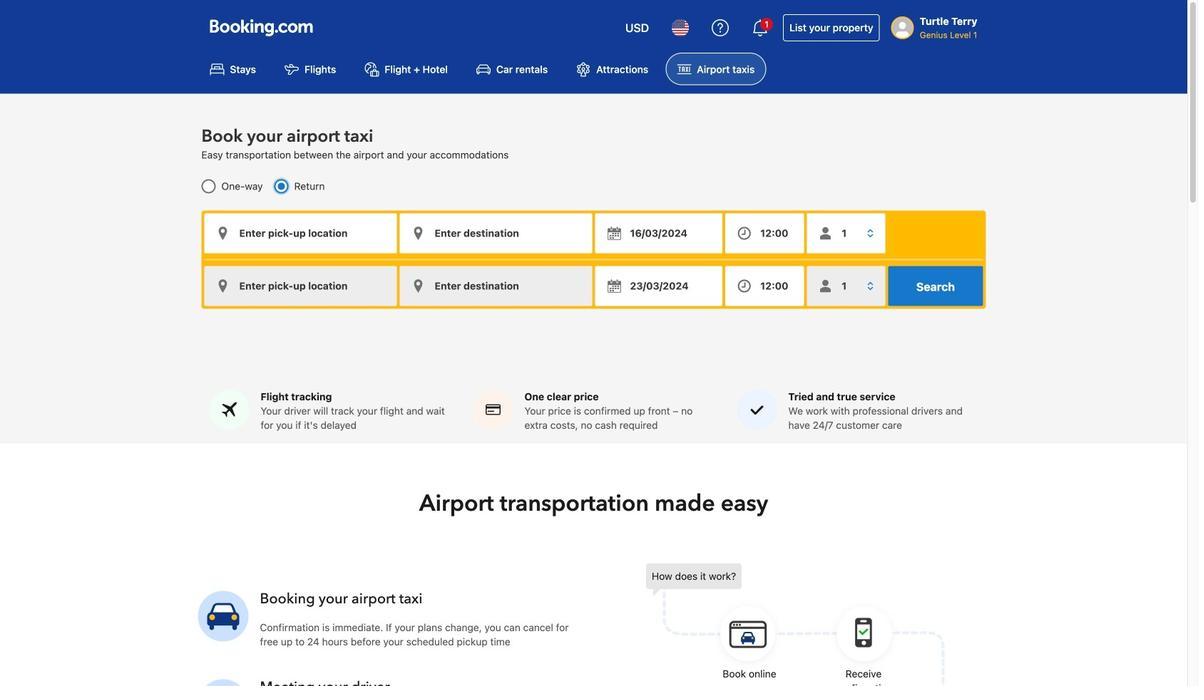 Task type: locate. For each thing, give the bounding box(es) containing it.
booking.com online hotel reservations image
[[210, 19, 313, 36]]

Enter pick-up location text field
[[204, 213, 397, 253]]

booking airport taxi image
[[646, 564, 946, 687], [198, 591, 249, 642], [198, 680, 249, 687]]

Enter destination text field
[[400, 213, 592, 253]]



Task type: vqa. For each thing, say whether or not it's contained in the screenshot.
Booking Airport Taxi 'IMAGE'
yes



